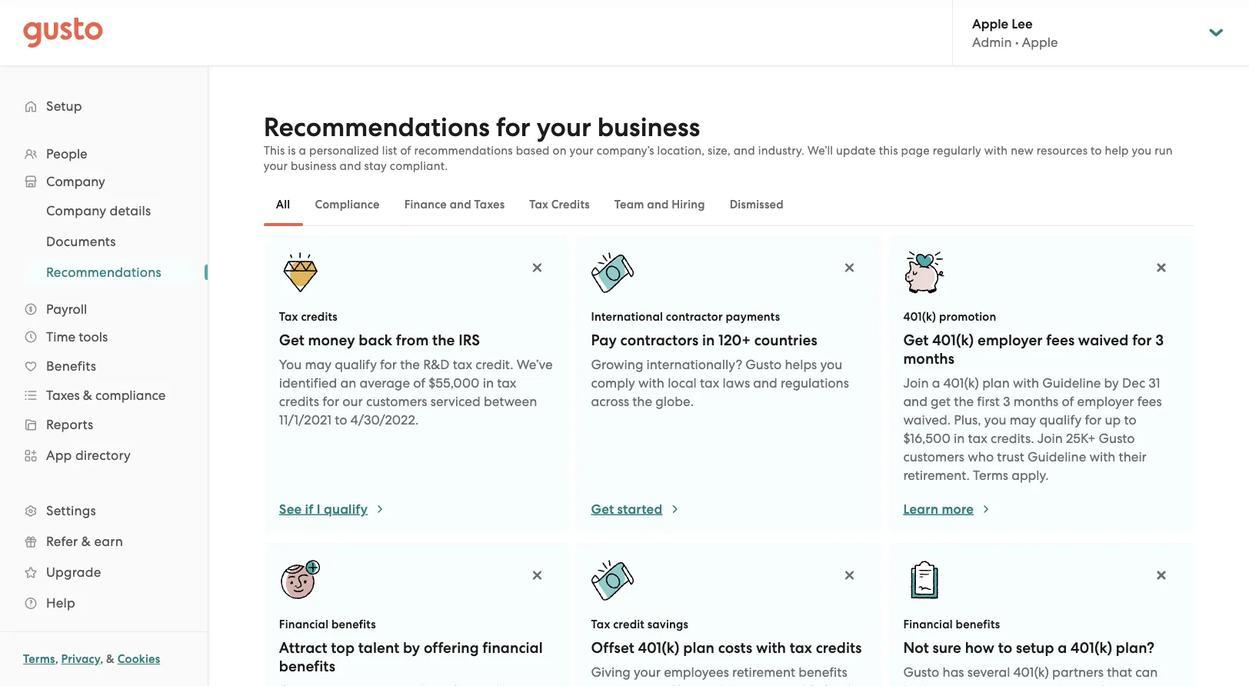 Task type: locate. For each thing, give the bounding box(es) containing it.
0 vertical spatial business
[[598, 112, 700, 143]]

0 horizontal spatial you
[[821, 357, 843, 372]]

hiring
[[672, 198, 705, 212]]

in left 120+
[[703, 331, 715, 349]]

to right how
[[999, 639, 1013, 657]]

app
[[46, 448, 72, 463]]

0 vertical spatial gusto
[[746, 357, 782, 372]]

who
[[968, 449, 994, 465]]

privacy link
[[61, 653, 100, 666]]

0 vertical spatial you
[[1132, 144, 1152, 157]]

you inside the "you may qualify for the r&d tax credit. we've identified an average of $55,000 in tax credits for our customers serviced between 11/1/2021 to 4/30/2022."
[[279, 357, 302, 372]]

0 horizontal spatial you
[[279, 357, 302, 372]]

1 vertical spatial by
[[403, 639, 420, 657]]

1 list from the top
[[0, 140, 208, 619]]

that
[[1108, 665, 1133, 680]]

0 vertical spatial credits
[[301, 310, 338, 324]]

0 vertical spatial fees
[[1047, 331, 1075, 349]]

your up cost
[[634, 665, 661, 680]]

401(k) promotion get 401(k) employer fees waived for 3 months
[[904, 310, 1164, 367]]

2 company from the top
[[46, 203, 106, 219]]

and right size,
[[734, 144, 756, 157]]

qualify down retirement
[[778, 683, 820, 686]]

months up credits.
[[1014, 394, 1059, 409]]

we'll
[[808, 144, 834, 157]]

recommendations for recommendations
[[46, 265, 161, 280]]

can right that
[[1136, 665, 1158, 680]]

tax
[[453, 357, 472, 372], [497, 376, 517, 391], [700, 376, 720, 391], [968, 431, 988, 446], [790, 639, 813, 657]]

get for get money back from the irs
[[279, 331, 305, 349]]

& inside dropdown button
[[83, 388, 92, 403]]

2 vertical spatial may
[[748, 683, 775, 686]]

0 horizontal spatial employer
[[978, 331, 1043, 349]]

employer up up
[[1078, 394, 1135, 409]]

1 horizontal spatial in
[[703, 331, 715, 349]]

customers inside join a 401(k) plan with guideline by dec 31 and get the first 3 months of employer fees waived. plus, you may qualify for up to $16,500 in tax credits. join 25k+ gusto customers who trust guideline with their retirement. terms apply.
[[904, 449, 965, 465]]

0 horizontal spatial financial
[[279, 618, 329, 632]]

how
[[966, 639, 995, 657]]

recommendations inside gusto navigation element
[[46, 265, 161, 280]]

get inside tax credits get money back from the irs
[[279, 331, 305, 349]]

company for company
[[46, 174, 105, 189]]

get
[[279, 331, 305, 349], [904, 331, 929, 349], [591, 501, 614, 517]]

1 vertical spatial employer
[[1078, 394, 1135, 409]]

1 vertical spatial of
[[413, 376, 426, 391]]

401(k) up customize
[[1014, 665, 1050, 680]]

to right resources
[[1091, 144, 1103, 157]]

3 right first at the right bottom of the page
[[1003, 394, 1011, 409]]

tax
[[530, 198, 549, 212], [279, 310, 298, 324], [591, 618, 611, 632]]

you up identified
[[279, 357, 302, 372]]

months
[[904, 350, 955, 367], [1014, 394, 1059, 409]]

120+
[[719, 331, 751, 349]]

to right up
[[1125, 412, 1137, 428]]

gusto down not
[[904, 665, 940, 680]]

may
[[305, 357, 332, 372], [1010, 412, 1037, 428], [748, 683, 775, 686]]

learn more link
[[904, 500, 993, 519]]

tax inside button
[[530, 198, 549, 212]]

1 horizontal spatial you
[[985, 412, 1007, 428]]

company button
[[15, 168, 192, 195]]

2 horizontal spatial get
[[904, 331, 929, 349]]

from
[[396, 331, 429, 349]]

settings link
[[15, 497, 192, 525]]

globe.
[[656, 394, 694, 409]]

see if i qualify link
[[279, 500, 386, 519]]

may inside join a 401(k) plan with guideline by dec 31 and get the first 3 months of employer fees waived. plus, you may qualify for up to $16,500 in tax credits. join 25k+ gusto customers who trust guideline with their retirement. terms apply.
[[1010, 412, 1037, 428]]

3
[[1156, 331, 1164, 349], [1003, 394, 1011, 409]]

0 horizontal spatial customers
[[366, 394, 428, 409]]

a down several at bottom right
[[975, 683, 984, 686]]

taxes up reports
[[46, 388, 80, 403]]

privacy
[[61, 653, 100, 666]]

0 vertical spatial company
[[46, 174, 105, 189]]

with up retirement
[[756, 639, 786, 657]]

0 horizontal spatial plan
[[684, 639, 715, 657]]

0 horizontal spatial can
[[591, 683, 614, 686]]

1 vertical spatial gusto
[[1099, 431, 1136, 446]]

0 vertical spatial may
[[305, 357, 332, 372]]

qualify up the 25k+
[[1040, 412, 1082, 428]]

0 horizontal spatial business
[[291, 159, 337, 173]]

months inside 401(k) promotion get 401(k) employer fees waived for 3 months
[[904, 350, 955, 367]]

tax inside tax credit savings offset 401(k) plan costs with tax credits
[[591, 618, 611, 632]]

gusto inside join a 401(k) plan with guideline by dec 31 and get the first 3 months of employer fees waived. plus, you may qualify for up to $16,500 in tax credits. join 25k+ gusto customers who trust guideline with their retirement. terms apply.
[[1099, 431, 1136, 446]]

apply.
[[1012, 468, 1049, 483]]

0 vertical spatial join
[[904, 376, 929, 391]]

with up globe.
[[639, 376, 665, 391]]

a inside recommendations for your business this is a personalized list of recommendations based on your company's location, size, and industry. we'll update this page regularly with new resources to help you run your business and stay compliant.
[[299, 144, 306, 157]]

list
[[0, 140, 208, 619], [0, 195, 208, 288]]

the down from
[[400, 357, 420, 372]]

1 horizontal spatial you
[[722, 683, 745, 686]]

benefits up how
[[956, 618, 1001, 632]]

by left dec
[[1105, 376, 1120, 391]]

1 vertical spatial tax
[[279, 310, 298, 324]]

cost
[[636, 683, 660, 686]]

2 vertical spatial in
[[954, 431, 965, 446]]

cookies button
[[118, 650, 160, 669]]

of down r&d
[[413, 376, 426, 391]]

employer
[[978, 331, 1043, 349], [1078, 394, 1135, 409]]

,
[[55, 653, 58, 666], [100, 653, 103, 666]]

0 vertical spatial of
[[400, 144, 412, 157]]

0 horizontal spatial tax
[[279, 310, 298, 324]]

a inside financial benefits not sure how to setup a 401(k) plan?
[[1058, 639, 1068, 657]]

help inside gusto has several 401(k) partners that can help create a customize plan and minimiz
[[904, 683, 930, 686]]

this
[[264, 144, 285, 157]]

terms inside join a 401(k) plan with guideline by dec 31 and get the first 3 months of employer fees waived. plus, you may qualify for up to $16,500 in tax credits. join 25k+ gusto customers who trust guideline with their retirement. terms apply.
[[974, 468, 1009, 483]]

several
[[968, 665, 1011, 680]]

recommendations inside recommendations for your business this is a personalized list of recommendations based on your company's location, size, and industry. we'll update this page regularly with new resources to help you run your business and stay compliant.
[[264, 112, 490, 143]]

payroll button
[[15, 296, 192, 323]]

terms down who
[[974, 468, 1009, 483]]

tax up identified
[[279, 310, 298, 324]]

401(k) inside join a 401(k) plan with guideline by dec 31 and get the first 3 months of employer fees waived. plus, you may qualify for up to $16,500 in tax credits. join 25k+ gusto customers who trust guideline with their retirement. terms apply.
[[944, 376, 980, 391]]

qualify inside join a 401(k) plan with guideline by dec 31 and get the first 3 months of employer fees waived. plus, you may qualify for up to $16,500 in tax credits. join 25k+ gusto customers who trust guideline with their retirement. terms apply.
[[1040, 412, 1082, 428]]

qualify up an
[[335, 357, 377, 372]]

tax up retirement
[[790, 639, 813, 657]]

0 vertical spatial customers
[[366, 394, 428, 409]]

terms left privacy
[[23, 653, 55, 666]]

financial inside financial benefits not sure how to setup a 401(k) plan?
[[904, 618, 953, 632]]

update
[[837, 144, 876, 157]]

1 horizontal spatial help
[[1106, 144, 1129, 157]]

in inside international contractor payments pay contractors in 120+ countries
[[703, 331, 715, 349]]

1 horizontal spatial 3
[[1156, 331, 1164, 349]]

plan
[[983, 376, 1010, 391], [684, 639, 715, 657], [1050, 683, 1078, 686]]

, left privacy link
[[55, 653, 58, 666]]

of
[[400, 144, 412, 157], [413, 376, 426, 391], [1062, 394, 1075, 409]]

taxes inside button
[[475, 198, 505, 212]]

laws
[[723, 376, 750, 391]]

join left the 25k+
[[1038, 431, 1063, 446]]

0 horizontal spatial taxes
[[46, 388, 80, 403]]

of right 'list'
[[400, 144, 412, 157]]

by inside financial benefits attract top talent by offering financial benefits
[[403, 639, 420, 657]]

location,
[[658, 144, 705, 157]]

recommendations
[[264, 112, 490, 143], [46, 265, 161, 280]]

size,
[[708, 144, 731, 157]]

1 vertical spatial business
[[291, 159, 337, 173]]

for inside join a 401(k) plan with guideline by dec 31 and get the first 3 months of employer fees waived. plus, you may qualify for up to $16,500 in tax credits. join 25k+ gusto customers who trust guideline with their retirement. terms apply.
[[1085, 412, 1102, 428]]

you inside recommendations for your business this is a personalized list of recommendations based on your company's location, size, and industry. we'll update this page regularly with new resources to help you run your business and stay compliant.
[[1132, 144, 1152, 157]]

and down partners
[[1081, 683, 1105, 686]]

cookies
[[118, 653, 160, 666]]

may inside giving your employees retirement benefits can be cost effective. you may qualify for th
[[748, 683, 775, 686]]

0 horizontal spatial help
[[904, 683, 930, 686]]

of up the 25k+
[[1062, 394, 1075, 409]]

fees inside join a 401(k) plan with guideline by dec 31 and get the first 3 months of employer fees waived. plus, you may qualify for up to $16,500 in tax credits. join 25k+ gusto customers who trust guideline with their retirement. terms apply.
[[1138, 394, 1163, 409]]

business
[[598, 112, 700, 143], [291, 159, 337, 173]]

directory
[[75, 448, 131, 463]]

401(k) up partners
[[1071, 639, 1113, 657]]

& up reports link at left bottom
[[83, 388, 92, 403]]

guideline down "waived"
[[1043, 376, 1102, 391]]

you
[[1132, 144, 1152, 157], [821, 357, 843, 372], [985, 412, 1007, 428]]

can inside gusto has several 401(k) partners that can help create a customize plan and minimiz
[[1136, 665, 1158, 680]]

for inside giving your employees retirement benefits can be cost effective. you may qualify for th
[[823, 683, 840, 686]]

2 financial from the left
[[904, 618, 953, 632]]

credits inside the "you may qualify for the r&d tax credit. we've identified an average of $55,000 in tax credits for our customers serviced between 11/1/2021 to 4/30/2022."
[[279, 394, 319, 409]]

of inside the "you may qualify for the r&d tax credit. we've identified an average of $55,000 in tax credits for our customers serviced between 11/1/2021 to 4/30/2022."
[[413, 376, 426, 391]]

taxes down recommendations
[[475, 198, 505, 212]]

a up get
[[932, 376, 941, 391]]

to down our
[[335, 412, 347, 428]]

tax up between
[[497, 376, 517, 391]]

and up waived.
[[904, 394, 928, 409]]

you inside giving your employees retirement benefits can be cost effective. you may qualify for th
[[722, 683, 745, 686]]

& left earn
[[81, 534, 91, 549]]

qualify inside the "you may qualify for the r&d tax credit. we've identified an average of $55,000 in tax credits for our customers serviced between 11/1/2021 to 4/30/2022."
[[335, 357, 377, 372]]

2 horizontal spatial in
[[954, 431, 965, 446]]

employer inside 401(k) promotion get 401(k) employer fees waived for 3 months
[[978, 331, 1043, 349]]

1 vertical spatial apple
[[1023, 34, 1059, 50]]

tax down internationally?
[[700, 376, 720, 391]]

1 vertical spatial may
[[1010, 412, 1037, 428]]

1 vertical spatial in
[[483, 376, 494, 391]]

1 horizontal spatial by
[[1105, 376, 1120, 391]]

2 vertical spatial you
[[985, 412, 1007, 428]]

1 horizontal spatial months
[[1014, 394, 1059, 409]]

apple up the admin
[[973, 16, 1009, 31]]

1 vertical spatial credits
[[279, 394, 319, 409]]

reports link
[[15, 411, 192, 439]]

with down the 25k+
[[1090, 449, 1116, 465]]

qualify inside giving your employees retirement benefits can be cost effective. you may qualify for th
[[778, 683, 820, 686]]

between
[[484, 394, 537, 409]]

& left "cookies" button
[[106, 653, 115, 666]]

401(k)
[[904, 310, 937, 324], [933, 331, 975, 349], [944, 376, 980, 391], [638, 639, 680, 657], [1071, 639, 1113, 657], [1014, 665, 1050, 680]]

1 horizontal spatial may
[[748, 683, 775, 686]]

in
[[703, 331, 715, 349], [483, 376, 494, 391], [954, 431, 965, 446]]

0 horizontal spatial by
[[403, 639, 420, 657]]

plan up first at the right bottom of the page
[[983, 376, 1010, 391]]

customers up retirement. at the right of page
[[904, 449, 965, 465]]

get
[[931, 394, 951, 409]]

your down this
[[264, 159, 288, 173]]

1 vertical spatial customers
[[904, 449, 965, 465]]

0 horizontal spatial recommendations
[[46, 265, 161, 280]]

2 horizontal spatial of
[[1062, 394, 1075, 409]]

all button
[[264, 186, 303, 223]]

fees
[[1047, 331, 1075, 349], [1138, 394, 1163, 409]]

401(k) inside gusto has several 401(k) partners that can help create a customize plan and minimiz
[[1014, 665, 1050, 680]]

0 vertical spatial 3
[[1156, 331, 1164, 349]]

you up regulations
[[821, 357, 843, 372]]

1 horizontal spatial business
[[598, 112, 700, 143]]

gusto inside gusto has several 401(k) partners that can help create a customize plan and minimiz
[[904, 665, 940, 680]]

0 horizontal spatial in
[[483, 376, 494, 391]]

& inside 'link'
[[81, 534, 91, 549]]

retirement
[[733, 665, 796, 680]]

1 financial from the left
[[279, 618, 329, 632]]

0 horizontal spatial ,
[[55, 653, 58, 666]]

tools
[[79, 329, 108, 345]]

time tools
[[46, 329, 108, 345]]

1 horizontal spatial fees
[[1138, 394, 1163, 409]]

financial benefits attract top talent by offering financial benefits
[[279, 618, 543, 675]]

, left cookies
[[100, 653, 103, 666]]

1 vertical spatial join
[[1038, 431, 1063, 446]]

1 horizontal spatial of
[[413, 376, 426, 391]]

in inside the "you may qualify for the r&d tax credit. we've identified an average of $55,000 in tax credits for our customers serviced between 11/1/2021 to 4/30/2022."
[[483, 376, 494, 391]]

401(k) up get
[[944, 376, 980, 391]]

and inside join a 401(k) plan with guideline by dec 31 and get the first 3 months of employer fees waived. plus, you may qualify for up to $16,500 in tax credits. join 25k+ gusto customers who trust guideline with their retirement. terms apply.
[[904, 394, 928, 409]]

help left run
[[1106, 144, 1129, 157]]

1 vertical spatial you
[[722, 683, 745, 686]]

upgrade link
[[15, 559, 192, 586]]

help left create
[[904, 683, 930, 686]]

401(k) down promotion
[[933, 331, 975, 349]]

1 horizontal spatial get
[[591, 501, 614, 517]]

setup
[[46, 99, 82, 114]]

2 vertical spatial plan
[[1050, 683, 1078, 686]]

a right setup
[[1058, 639, 1068, 657]]

1 horizontal spatial tax
[[530, 198, 549, 212]]

by right "talent"
[[403, 639, 420, 657]]

1 vertical spatial company
[[46, 203, 106, 219]]

terms
[[974, 468, 1009, 483], [23, 653, 55, 666]]

is
[[288, 144, 296, 157]]

run
[[1155, 144, 1173, 157]]

first
[[978, 394, 1000, 409]]

0 vertical spatial in
[[703, 331, 715, 349]]

to inside join a 401(k) plan with guideline by dec 31 and get the first 3 months of employer fees waived. plus, you may qualify for up to $16,500 in tax credits. join 25k+ gusto customers who trust guideline with their retirement. terms apply.
[[1125, 412, 1137, 428]]

2 horizontal spatial tax
[[591, 618, 611, 632]]

an
[[341, 376, 357, 391]]

can
[[1136, 665, 1158, 680], [591, 683, 614, 686]]

1 vertical spatial &
[[81, 534, 91, 549]]

0 horizontal spatial 3
[[1003, 394, 1011, 409]]

apple right •
[[1023, 34, 1059, 50]]

25k+
[[1067, 431, 1096, 446]]

financial up attract
[[279, 618, 329, 632]]

1 horizontal spatial plan
[[983, 376, 1010, 391]]

and right laws
[[754, 376, 778, 391]]

company inside dropdown button
[[46, 174, 105, 189]]

1 vertical spatial taxes
[[46, 388, 80, 403]]

recommendations
[[414, 144, 513, 157]]

taxes & compliance button
[[15, 382, 192, 409]]

you left run
[[1132, 144, 1152, 157]]

get started link
[[591, 500, 681, 519]]

1 horizontal spatial taxes
[[475, 198, 505, 212]]

1 vertical spatial can
[[591, 683, 614, 686]]

benefits right retirement
[[799, 665, 848, 680]]

international contractor payments pay contractors in 120+ countries
[[591, 310, 818, 349]]

2 list from the top
[[0, 195, 208, 288]]

0 horizontal spatial gusto
[[746, 357, 782, 372]]

company up "documents"
[[46, 203, 106, 219]]

with left new
[[985, 144, 1008, 157]]

tax up who
[[968, 431, 988, 446]]

401(k) down savings
[[638, 639, 680, 657]]

1 vertical spatial help
[[904, 683, 930, 686]]

financial inside financial benefits attract top talent by offering financial benefits
[[279, 618, 329, 632]]

1 vertical spatial months
[[1014, 394, 1059, 409]]

the left 'irs'
[[433, 331, 455, 349]]

and inside growing internationally? gusto helps you comply with local tax laws and regulations across the globe.
[[754, 376, 778, 391]]

0 vertical spatial months
[[904, 350, 955, 367]]

0 vertical spatial can
[[1136, 665, 1158, 680]]

financial up not
[[904, 618, 953, 632]]

plan inside gusto has several 401(k) partners that can help create a customize plan and minimiz
[[1050, 683, 1078, 686]]

the right across
[[633, 394, 653, 409]]

with inside growing internationally? gusto helps you comply with local tax laws and regulations across the globe.
[[639, 376, 665, 391]]

of inside recommendations for your business this is a personalized list of recommendations based on your company's location, size, and industry. we'll update this page regularly with new resources to help you run your business and stay compliant.
[[400, 144, 412, 157]]

0 horizontal spatial months
[[904, 350, 955, 367]]

0 vertical spatial plan
[[983, 376, 1010, 391]]

employer inside join a 401(k) plan with guideline by dec 31 and get the first 3 months of employer fees waived. plus, you may qualify for up to $16,500 in tax credits. join 25k+ gusto customers who trust guideline with their retirement. terms apply.
[[1078, 394, 1135, 409]]

3 up 31
[[1156, 331, 1164, 349]]

by
[[1105, 376, 1120, 391], [403, 639, 420, 657]]

a right is
[[299, 144, 306, 157]]

apple
[[973, 16, 1009, 31], [1023, 34, 1059, 50]]

may inside the "you may qualify for the r&d tax credit. we've identified an average of $55,000 in tax credits for our customers serviced between 11/1/2021 to 4/30/2022."
[[305, 357, 332, 372]]

guideline down the 25k+
[[1028, 449, 1087, 465]]

recommendations up 'list'
[[264, 112, 490, 143]]

you down retirement
[[722, 683, 745, 686]]

people
[[46, 146, 88, 162]]

0 vertical spatial terms
[[974, 468, 1009, 483]]

and inside gusto has several 401(k) partners that can help create a customize plan and minimiz
[[1081, 683, 1105, 686]]

1 company from the top
[[46, 174, 105, 189]]

tax inside tax credit savings offset 401(k) plan costs with tax credits
[[790, 639, 813, 657]]

0 vertical spatial &
[[83, 388, 92, 403]]

may down retirement
[[748, 683, 775, 686]]

top
[[331, 639, 355, 657]]

setup link
[[15, 92, 192, 120]]

company details link
[[28, 197, 192, 225]]

employer down promotion
[[978, 331, 1043, 349]]

$55,000
[[429, 376, 480, 391]]

employees
[[664, 665, 729, 680]]

costs
[[719, 639, 753, 657]]

the inside growing internationally? gusto helps you comply with local tax laws and regulations across the globe.
[[633, 394, 653, 409]]

fees left "waived"
[[1047, 331, 1075, 349]]

get inside 401(k) promotion get 401(k) employer fees waived for 3 months
[[904, 331, 929, 349]]

business up company's
[[598, 112, 700, 143]]

gusto up laws
[[746, 357, 782, 372]]

tax left credits
[[530, 198, 549, 212]]

1 , from the left
[[55, 653, 58, 666]]

may up credits.
[[1010, 412, 1037, 428]]

join up waived.
[[904, 376, 929, 391]]

1 vertical spatial 3
[[1003, 394, 1011, 409]]

0 horizontal spatial get
[[279, 331, 305, 349]]

you inside join a 401(k) plan with guideline by dec 31 and get the first 3 months of employer fees waived. plus, you may qualify for up to $16,500 in tax credits. join 25k+ gusto customers who trust guideline with their retirement. terms apply.
[[985, 412, 1007, 428]]

credits
[[301, 310, 338, 324], [279, 394, 319, 409], [816, 639, 862, 657]]

1 horizontal spatial gusto
[[904, 665, 940, 680]]

customize
[[987, 683, 1047, 686]]

to inside recommendations for your business this is a personalized list of recommendations based on your company's location, size, and industry. we'll update this page regularly with new resources to help you run your business and stay compliant.
[[1091, 144, 1103, 157]]

can inside giving your employees retirement benefits can be cost effective. you may qualify for th
[[591, 683, 614, 686]]

plan down partners
[[1050, 683, 1078, 686]]

recommendations down documents link
[[46, 265, 161, 280]]

list containing company details
[[0, 195, 208, 288]]

in down credit.
[[483, 376, 494, 391]]

a
[[299, 144, 306, 157], [932, 376, 941, 391], [1058, 639, 1068, 657], [975, 683, 984, 686]]

business down is
[[291, 159, 337, 173]]

0 vertical spatial tax
[[530, 198, 549, 212]]

0 vertical spatial apple
[[973, 16, 1009, 31]]

0 vertical spatial employer
[[978, 331, 1043, 349]]

1 vertical spatial recommendations
[[46, 265, 161, 280]]

tax inside tax credits get money back from the irs
[[279, 310, 298, 324]]

1 horizontal spatial recommendations
[[264, 112, 490, 143]]

in down plus,
[[954, 431, 965, 446]]

0 horizontal spatial terms
[[23, 653, 55, 666]]

recommendation categories for your business tab list
[[264, 183, 1195, 226]]

months up get
[[904, 350, 955, 367]]

0 horizontal spatial fees
[[1047, 331, 1075, 349]]

fees down 31
[[1138, 394, 1163, 409]]

to inside financial benefits not sure how to setup a 401(k) plan?
[[999, 639, 1013, 657]]

1 horizontal spatial ,
[[100, 653, 103, 666]]

team
[[615, 198, 645, 212]]

financial benefits not sure how to setup a 401(k) plan?
[[904, 618, 1155, 657]]

plan up employees
[[684, 639, 715, 657]]

1 vertical spatial plan
[[684, 639, 715, 657]]

started
[[618, 501, 663, 517]]

the up plus,
[[955, 394, 974, 409]]

home image
[[23, 17, 103, 48]]

0 horizontal spatial of
[[400, 144, 412, 157]]

with down 401(k) promotion get 401(k) employer fees waived for 3 months
[[1014, 376, 1040, 391]]

2 vertical spatial credits
[[816, 639, 862, 657]]

$16,500
[[904, 431, 951, 446]]

2 vertical spatial of
[[1062, 394, 1075, 409]]

0 horizontal spatial apple
[[973, 16, 1009, 31]]

by inside join a 401(k) plan with guideline by dec 31 and get the first 3 months of employer fees waived. plus, you may qualify for up to $16,500 in tax credits. join 25k+ gusto customers who trust guideline with their retirement. terms apply.
[[1105, 376, 1120, 391]]

2 vertical spatial tax
[[591, 618, 611, 632]]

•
[[1016, 34, 1019, 50]]

tax up the offset
[[591, 618, 611, 632]]



Task type: vqa. For each thing, say whether or not it's contained in the screenshot.
Growing internationally? Gusto helps you comply with local tax laws and regulations across the globe.
yes



Task type: describe. For each thing, give the bounding box(es) containing it.
your inside giving your employees retirement benefits can be cost effective. you may qualify for th
[[634, 665, 661, 680]]

tax up $55,000 on the left of the page
[[453, 357, 472, 372]]

refer & earn link
[[15, 528, 192, 556]]

people button
[[15, 140, 192, 168]]

time
[[46, 329, 75, 345]]

benefits up top
[[332, 618, 376, 632]]

r&d
[[423, 357, 450, 372]]

recommendations link
[[28, 259, 192, 286]]

financial for attract
[[279, 618, 329, 632]]

customers inside the "you may qualify for the r&d tax credit. we've identified an average of $55,000 in tax credits for our customers serviced between 11/1/2021 to 4/30/2022."
[[366, 394, 428, 409]]

local
[[668, 376, 697, 391]]

the inside tax credits get money back from the irs
[[433, 331, 455, 349]]

for inside 401(k) promotion get 401(k) employer fees waived for 3 months
[[1133, 331, 1153, 349]]

tax credits get money back from the irs
[[279, 310, 480, 349]]

irs
[[459, 331, 480, 349]]

back
[[359, 331, 393, 349]]

& for earn
[[81, 534, 91, 549]]

company details
[[46, 203, 151, 219]]

to inside the "you may qualify for the r&d tax credit. we've identified an average of $55,000 in tax credits for our customers serviced between 11/1/2021 to 4/30/2022."
[[335, 412, 347, 428]]

tax for get money back from the irs
[[279, 310, 298, 324]]

more
[[942, 501, 974, 517]]

growing
[[591, 357, 644, 372]]

401(k) inside tax credit savings offset 401(k) plan costs with tax credits
[[638, 639, 680, 657]]

join a 401(k) plan with guideline by dec 31 and get the first 3 months of employer fees waived. plus, you may qualify for up to $16,500 in tax credits. join 25k+ gusto customers who trust guideline with their retirement. terms apply.
[[904, 376, 1163, 483]]

compliant.
[[390, 159, 448, 173]]

taxes & compliance
[[46, 388, 166, 403]]

1 vertical spatial terms
[[23, 653, 55, 666]]

get started
[[591, 501, 663, 517]]

and right team at top
[[647, 198, 669, 212]]

benefits link
[[15, 352, 192, 380]]

helps
[[785, 357, 817, 372]]

create
[[934, 683, 972, 686]]

gusto inside growing internationally? gusto helps you comply with local tax laws and regulations across the globe.
[[746, 357, 782, 372]]

plan inside tax credit savings offset 401(k) plan costs with tax credits
[[684, 639, 715, 657]]

lee
[[1012, 16, 1033, 31]]

contractors
[[621, 331, 699, 349]]

401(k) inside financial benefits not sure how to setup a 401(k) plan?
[[1071, 639, 1113, 657]]

partners
[[1053, 665, 1104, 680]]

financial for not
[[904, 618, 953, 632]]

not
[[904, 639, 929, 657]]

giving your employees retirement benefits can be cost effective. you may qualify for th
[[591, 665, 863, 686]]

and down personalized
[[340, 159, 362, 173]]

we've
[[517, 357, 553, 372]]

taxes inside dropdown button
[[46, 388, 80, 403]]

pay
[[591, 331, 617, 349]]

this
[[879, 144, 899, 157]]

2 vertical spatial &
[[106, 653, 115, 666]]

learn
[[904, 501, 939, 517]]

credits.
[[991, 431, 1035, 446]]

recommendations for recommendations for your business this is a personalized list of recommendations based on your company's location, size, and industry. we'll update this page regularly with new resources to help you run your business and stay compliant.
[[264, 112, 490, 143]]

benefits down attract
[[279, 658, 335, 675]]

credit
[[613, 618, 645, 632]]

credits inside tax credit savings offset 401(k) plan costs with tax credits
[[816, 639, 862, 657]]

finance
[[405, 198, 447, 212]]

resources
[[1037, 144, 1088, 157]]

a inside join a 401(k) plan with guideline by dec 31 and get the first 3 months of employer fees waived. plus, you may qualify for up to $16,500 in tax credits. join 25k+ gusto customers who trust guideline with their retirement. terms apply.
[[932, 376, 941, 391]]

documents link
[[28, 228, 192, 255]]

your up on
[[537, 112, 592, 143]]

a inside gusto has several 401(k) partners that can help create a customize plan and minimiz
[[975, 683, 984, 686]]

attract
[[279, 639, 328, 657]]

benefits inside giving your employees retirement benefits can be cost effective. you may qualify for th
[[799, 665, 848, 680]]

gusto navigation element
[[0, 66, 208, 643]]

growing internationally? gusto helps you comply with local tax laws and regulations across the globe.
[[591, 357, 849, 409]]

payments
[[726, 310, 781, 324]]

tax credits button
[[517, 186, 602, 223]]

app directory link
[[15, 442, 192, 469]]

new
[[1011, 144, 1034, 157]]

get for get 401(k) employer fees waived for 3 months
[[904, 331, 929, 349]]

be
[[617, 683, 633, 686]]

in inside join a 401(k) plan with guideline by dec 31 and get the first 3 months of employer fees waived. plus, you may qualify for up to $16,500 in tax credits. join 25k+ gusto customers who trust guideline with their retirement. terms apply.
[[954, 431, 965, 446]]

dismissed
[[730, 198, 784, 212]]

with inside tax credit savings offset 401(k) plan costs with tax credits
[[756, 639, 786, 657]]

company's
[[597, 144, 655, 157]]

contractor
[[666, 310, 723, 324]]

credits inside tax credits get money back from the irs
[[301, 310, 338, 324]]

average
[[360, 376, 410, 391]]

qualify right i
[[324, 501, 368, 517]]

tax for offset 401(k) plan costs with tax credits
[[591, 618, 611, 632]]

1 horizontal spatial apple
[[1023, 34, 1059, 50]]

trust
[[998, 449, 1025, 465]]

your right on
[[570, 144, 594, 157]]

financial
[[483, 639, 543, 657]]

3 inside join a 401(k) plan with guideline by dec 31 and get the first 3 months of employer fees waived. plus, you may qualify for up to $16,500 in tax credits. join 25k+ gusto customers who trust guideline with their retirement. terms apply.
[[1003, 394, 1011, 409]]

offset
[[591, 639, 635, 657]]

compliance
[[96, 388, 166, 403]]

1 vertical spatial guideline
[[1028, 449, 1087, 465]]

benefits
[[46, 359, 96, 374]]

help inside recommendations for your business this is a personalized list of recommendations based on your company's location, size, and industry. we'll update this page regularly with new resources to help you run your business and stay compliant.
[[1106, 144, 1129, 157]]

plan inside join a 401(k) plan with guideline by dec 31 and get the first 3 months of employer fees waived. plus, you may qualify for up to $16,500 in tax credits. join 25k+ gusto customers who trust guideline with their retirement. terms apply.
[[983, 376, 1010, 391]]

4/30/2022.
[[351, 412, 419, 428]]

with inside recommendations for your business this is a personalized list of recommendations based on your company's location, size, and industry. we'll update this page regularly with new resources to help you run your business and stay compliant.
[[985, 144, 1008, 157]]

admin
[[973, 34, 1012, 50]]

identified
[[279, 376, 337, 391]]

on
[[553, 144, 567, 157]]

tax inside growing internationally? gusto helps you comply with local tax laws and regulations across the globe.
[[700, 376, 720, 391]]

you inside growing internationally? gusto helps you comply with local tax laws and regulations across the globe.
[[821, 357, 843, 372]]

terms link
[[23, 653, 55, 666]]

personalized
[[309, 144, 379, 157]]

you may qualify for the r&d tax credit. we've identified an average of $55,000 in tax credits for our customers serviced between 11/1/2021 to 4/30/2022.
[[279, 357, 553, 428]]

the inside the "you may qualify for the r&d tax credit. we've identified an average of $55,000 in tax credits for our customers serviced between 11/1/2021 to 4/30/2022."
[[400, 357, 420, 372]]

& for compliance
[[83, 388, 92, 403]]

finance and taxes button
[[392, 186, 517, 223]]

of inside join a 401(k) plan with guideline by dec 31 and get the first 3 months of employer fees waived. plus, you may qualify for up to $16,500 in tax credits. join 25k+ gusto customers who trust guideline with their retirement. terms apply.
[[1062, 394, 1075, 409]]

and right finance
[[450, 198, 472, 212]]

dec
[[1123, 376, 1146, 391]]

finance and taxes
[[405, 198, 505, 212]]

international
[[591, 310, 663, 324]]

tax inside join a 401(k) plan with guideline by dec 31 and get the first 3 months of employer fees waived. plus, you may qualify for up to $16,500 in tax credits. join 25k+ gusto customers who trust guideline with their retirement. terms apply.
[[968, 431, 988, 446]]

regulations
[[781, 376, 849, 391]]

months inside join a 401(k) plan with guideline by dec 31 and get the first 3 months of employer fees waived. plus, you may qualify for up to $16,500 in tax credits. join 25k+ gusto customers who trust guideline with their retirement. terms apply.
[[1014, 394, 1059, 409]]

company for company details
[[46, 203, 106, 219]]

giving
[[591, 665, 631, 680]]

401(k) left promotion
[[904, 310, 937, 324]]

0 vertical spatial guideline
[[1043, 376, 1102, 391]]

our
[[343, 394, 363, 409]]

3 inside 401(k) promotion get 401(k) employer fees waived for 3 months
[[1156, 331, 1164, 349]]

for inside recommendations for your business this is a personalized list of recommendations based on your company's location, size, and industry. we'll update this page regularly with new resources to help you run your business and stay compliant.
[[496, 112, 531, 143]]

their
[[1119, 449, 1147, 465]]

stay
[[364, 159, 387, 173]]

fees inside 401(k) promotion get 401(k) employer fees waived for 3 months
[[1047, 331, 1075, 349]]

effective.
[[664, 683, 719, 686]]

serviced
[[431, 394, 481, 409]]

apple lee admin • apple
[[973, 16, 1059, 50]]

based
[[516, 144, 550, 157]]

credit.
[[476, 357, 514, 372]]

if
[[305, 501, 314, 517]]

2 , from the left
[[100, 653, 103, 666]]

setup
[[1017, 639, 1055, 657]]

gusto has several 401(k) partners that can help create a customize plan and minimiz
[[904, 665, 1176, 686]]

benefits inside financial benefits not sure how to setup a 401(k) plan?
[[956, 618, 1001, 632]]

team and hiring button
[[602, 186, 718, 223]]

list containing people
[[0, 140, 208, 619]]

refer
[[46, 534, 78, 549]]

0 horizontal spatial join
[[904, 376, 929, 391]]

offering
[[424, 639, 479, 657]]

countries
[[755, 331, 818, 349]]

the inside join a 401(k) plan with guideline by dec 31 and get the first 3 months of employer fees waived. plus, you may qualify for up to $16,500 in tax credits. join 25k+ gusto customers who trust guideline with their retirement. terms apply.
[[955, 394, 974, 409]]



